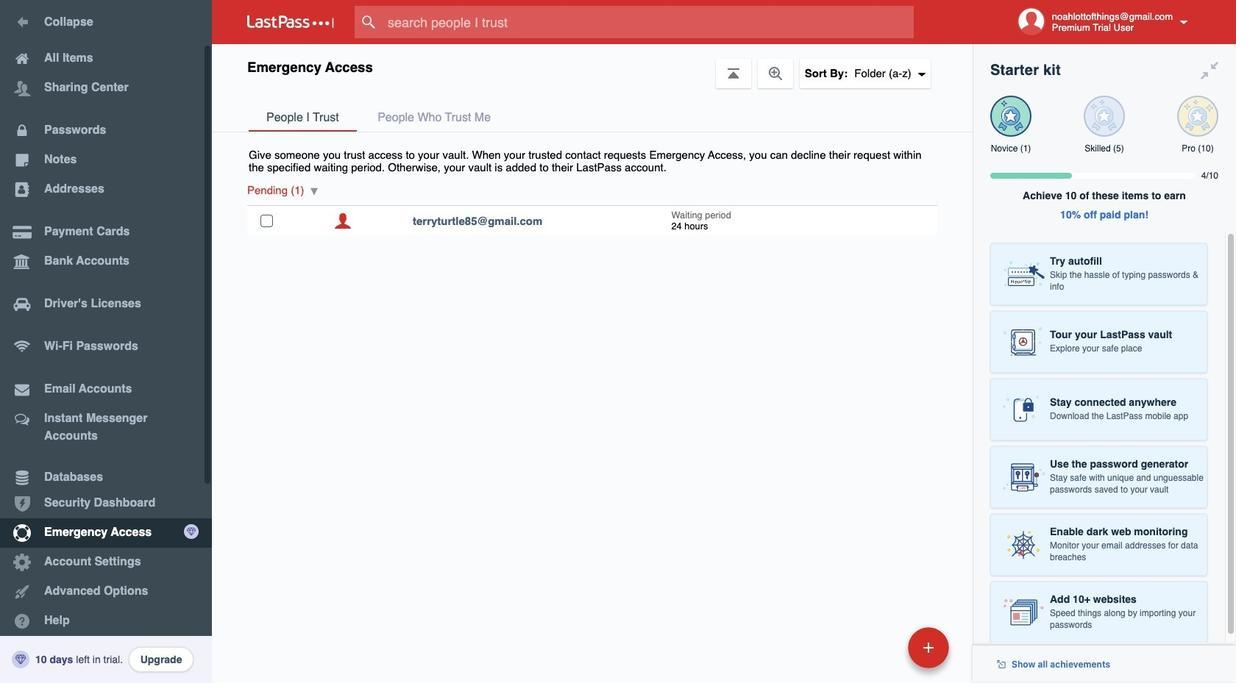 Task type: describe. For each thing, give the bounding box(es) containing it.
new item image
[[923, 643, 934, 653]]

main navigation navigation
[[0, 0, 212, 683]]

search people I trust text field
[[355, 6, 942, 38]]



Task type: locate. For each thing, give the bounding box(es) containing it.
vault options navigation
[[212, 44, 973, 88]]

lastpass image
[[247, 15, 334, 29]]

Search search field
[[355, 6, 942, 38]]

new item navigation
[[903, 623, 958, 683]]



Task type: vqa. For each thing, say whether or not it's contained in the screenshot.
MAIN CONTENT main content
no



